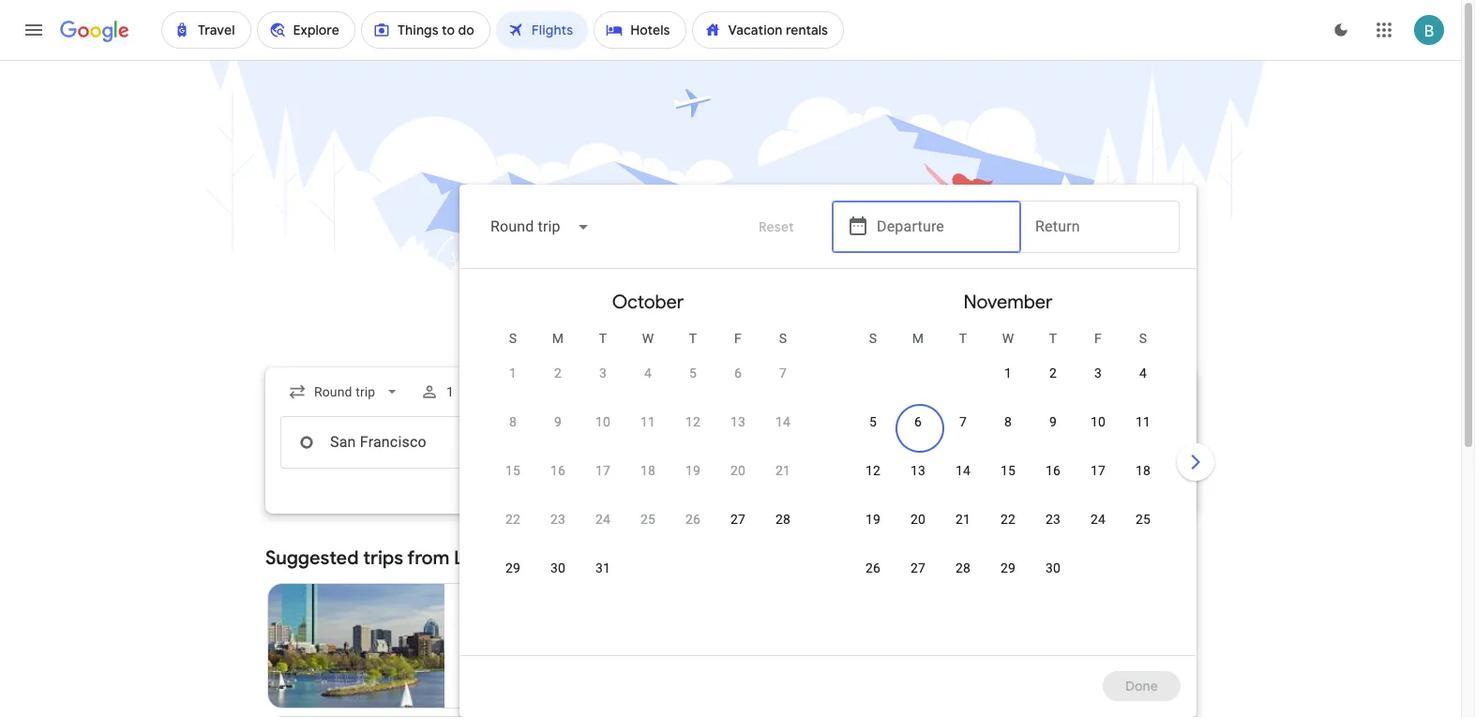 Task type: describe. For each thing, give the bounding box(es) containing it.
4 t from the left
[[1049, 331, 1057, 346]]

15 for wed, nov 15 element
[[1001, 463, 1016, 478]]

0 vertical spatial 26 button
[[671, 510, 716, 555]]

2 8 button from the left
[[986, 413, 1031, 458]]

 image inside suggested trips from los angeles region
[[537, 637, 540, 656]]

tue, nov 21 element
[[956, 510, 971, 529]]

12 for thu, oct 12 element
[[686, 415, 701, 430]]

2 22 button from the left
[[986, 510, 1031, 555]]

sun, oct 8 element
[[509, 413, 517, 431]]

3 button for november
[[1076, 364, 1121, 409]]

10 for fri, nov 10 'element'
[[1091, 415, 1106, 430]]

11 for wed, oct 11 element
[[641, 415, 656, 430]]

row containing 22
[[491, 502, 806, 555]]

sun, nov 12 element
[[866, 461, 881, 480]]

1 11 button from the left
[[626, 413, 671, 458]]

1 departure text field from the top
[[877, 202, 1006, 252]]

wed, nov 22 element
[[1001, 510, 1016, 529]]

trips
[[363, 547, 403, 570]]

30 for mon, oct 30 element
[[550, 561, 566, 576]]

17 for fri, nov 17 'element'
[[1091, 463, 1106, 478]]

jetblue image
[[459, 639, 474, 654]]

thu, nov 30 element
[[1046, 559, 1061, 578]]

sun, oct 1 element
[[509, 364, 517, 383]]

fri, nov 17 element
[[1091, 461, 1106, 480]]

0 vertical spatial 13 button
[[716, 413, 761, 458]]

0 vertical spatial 14 button
[[761, 413, 806, 458]]

sat, oct 28 element
[[776, 510, 791, 529]]

fri, oct 6 element
[[734, 364, 742, 383]]

sat, nov 11 element
[[1136, 413, 1151, 431]]

thu, nov 23 element
[[1046, 510, 1061, 529]]

sat, oct 21 element
[[776, 461, 791, 480]]

row containing 15
[[491, 453, 806, 506]]

sat, oct 14 element
[[776, 413, 791, 431]]

0 vertical spatial 5 button
[[671, 364, 716, 409]]

2 departure text field from the top
[[877, 417, 1006, 468]]

2 9 button from the left
[[1031, 413, 1076, 458]]

1 for november
[[1004, 366, 1012, 381]]

1 30 button from the left
[[536, 559, 581, 604]]

wed, nov 29 element
[[1001, 559, 1016, 578]]

14 for sat, oct 14 element
[[776, 415, 791, 430]]

21 button inside november row group
[[941, 510, 986, 555]]

thu, oct 26 element
[[686, 510, 701, 529]]

2 24 button from the left
[[1076, 510, 1121, 555]]

1 horizontal spatial 7 button
[[941, 413, 986, 458]]

0 vertical spatial 20 button
[[716, 461, 761, 506]]

1 horizontal spatial 26 button
[[851, 559, 896, 604]]

2 for november
[[1049, 366, 1057, 381]]

1 24 button from the left
[[581, 510, 626, 555]]

suggested trips from los angeles
[[265, 547, 558, 570]]

1 button for november
[[986, 364, 1031, 409]]

29 for wed, nov 29 element
[[1001, 561, 1016, 576]]

explore button
[[679, 493, 782, 531]]

23 for "thu, nov 23" element
[[1046, 512, 1061, 527]]

1 vertical spatial 13 button
[[896, 461, 941, 506]]

explore for explore destinations
[[1047, 551, 1093, 567]]

9 for 'thu, nov 9' element at right bottom
[[1049, 415, 1057, 430]]

thu, oct 19 element
[[686, 461, 701, 480]]

14 for tue, nov 14 element
[[956, 463, 971, 478]]

2 button for october
[[536, 364, 581, 409]]

1 18 button from the left
[[626, 461, 671, 506]]

25 for sat, nov 25 element
[[1136, 512, 1151, 527]]

grid inside the flight search box
[[468, 277, 1188, 667]]

22 for wed, nov 22 element
[[1001, 512, 1016, 527]]

tue, oct 17 element
[[595, 461, 611, 480]]

m for october
[[552, 331, 564, 346]]

1 23 button from the left
[[536, 510, 581, 555]]

mon, nov 6 element
[[914, 413, 922, 431]]

27 for mon, nov 27 element
[[911, 561, 926, 576]]

tue, oct 31 element
[[595, 559, 611, 578]]

tue, oct 24 element
[[595, 510, 611, 529]]

sun, nov 19 element
[[866, 510, 881, 529]]

2 – 9
[[486, 620, 515, 635]]

change appearance image
[[1319, 8, 1364, 53]]

wed, nov 8 element
[[1004, 413, 1012, 431]]

tue, nov 7 element
[[959, 413, 967, 431]]

1 horizontal spatial 5 button
[[851, 413, 896, 458]]

row containing 29
[[491, 551, 626, 604]]

26 for thu, oct 26 element on the bottom left
[[686, 512, 701, 527]]

fri, nov 10 element
[[1091, 413, 1106, 431]]

tue, nov 28 element
[[956, 559, 971, 578]]

tue, oct 3 element
[[599, 364, 607, 383]]

28 for sat, oct 28 element
[[776, 512, 791, 527]]

suggested trips from los angeles region
[[265, 536, 1196, 717]]

wed, nov 1 element
[[1004, 364, 1012, 383]]

mon, oct 30 element
[[550, 559, 566, 578]]

1 horizontal spatial 12 button
[[851, 461, 896, 506]]

20 for fri, oct 20 element
[[731, 463, 746, 478]]

row containing 19
[[851, 502, 1166, 555]]

1 button
[[413, 370, 488, 415]]

1 horizontal spatial 20 button
[[896, 510, 941, 555]]

w for october
[[642, 331, 654, 346]]

0 horizontal spatial 12 button
[[671, 413, 716, 458]]

1 button for october
[[491, 364, 536, 409]]

1 vertical spatial 6 button
[[896, 413, 941, 458]]

16 for thu, nov 16 "element"
[[1046, 463, 1061, 478]]

4 for november
[[1139, 366, 1147, 381]]

24 for the fri, nov 24 element on the bottom of page
[[1091, 512, 1106, 527]]

sun, nov 5 element
[[869, 413, 877, 431]]

next image
[[1173, 440, 1218, 485]]

row containing 26
[[851, 551, 1076, 604]]

1 29 button from the left
[[491, 559, 536, 604]]

1 17 button from the left
[[581, 461, 626, 506]]

21 for the tue, nov 21 element
[[956, 512, 971, 527]]

2 button for november
[[1031, 364, 1076, 409]]

destinations
[[1096, 551, 1173, 567]]

3 for november
[[1094, 366, 1102, 381]]

22 for sun, oct 22 element
[[505, 512, 521, 527]]

Return text field
[[1035, 417, 1165, 468]]

16 button inside october row group
[[536, 461, 581, 506]]

12 for sun, nov 12 element
[[866, 463, 881, 478]]

f for november
[[1095, 331, 1102, 346]]

fri, nov 3 element
[[1094, 364, 1102, 383]]

sun, nov 26 element
[[866, 559, 881, 578]]

wed, oct 18 element
[[641, 461, 656, 480]]

w for november
[[1002, 331, 1014, 346]]



Task type: vqa. For each thing, say whether or not it's contained in the screenshot.


Task type: locate. For each thing, give the bounding box(es) containing it.
14
[[776, 415, 791, 430], [956, 463, 971, 478]]

29 inside november row group
[[1001, 561, 1016, 576]]

1 horizontal spatial 3 button
[[1076, 364, 1121, 409]]

10 inside october row group
[[595, 415, 611, 430]]

mon, oct 23 element
[[550, 510, 566, 529]]

1 24 from the left
[[595, 512, 611, 527]]

1 10 button from the left
[[581, 413, 626, 458]]

10 for tue, oct 10 element
[[595, 415, 611, 430]]

10 right mon, oct 9 element on the bottom left of page
[[595, 415, 611, 430]]

1 16 from the left
[[550, 463, 566, 478]]

sat, nov 25 element
[[1136, 510, 1151, 529]]

2 16 from the left
[[1046, 463, 1061, 478]]

0 vertical spatial 12
[[686, 415, 701, 430]]

1 vertical spatial 27
[[911, 561, 926, 576]]

1 for october
[[509, 366, 517, 381]]

0 horizontal spatial 25
[[641, 512, 656, 527]]

6 button up 'mon, nov 13' "element"
[[896, 413, 941, 458]]

1 vertical spatial departure text field
[[877, 417, 1006, 468]]

0 horizontal spatial 23 button
[[536, 510, 581, 555]]

7 button
[[761, 364, 806, 409], [941, 413, 986, 458]]

23 button up mon, oct 30 element
[[536, 510, 581, 555]]

14 button up sat, oct 21 element
[[761, 413, 806, 458]]

30
[[550, 561, 566, 576], [1046, 561, 1061, 576]]

28 button
[[761, 510, 806, 555], [941, 559, 986, 604]]

2 18 button from the left
[[1121, 461, 1166, 506]]

0 vertical spatial 28 button
[[761, 510, 806, 555]]

0 horizontal spatial 8
[[509, 415, 517, 430]]

3 for october
[[599, 366, 607, 381]]

Flight search field
[[250, 185, 1218, 717]]

boston dec 2 – 9
[[459, 599, 515, 635]]

f up fri, nov 3 'element'
[[1095, 331, 1102, 346]]

20 inside november row group
[[911, 512, 926, 527]]

7 right fri, oct 6 "element"
[[779, 366, 787, 381]]

explore destinations button
[[1024, 544, 1196, 574]]

3 button
[[581, 364, 626, 409], [1076, 364, 1121, 409]]

1 18 from the left
[[641, 463, 656, 478]]

9 for mon, oct 9 element on the bottom left of page
[[554, 415, 562, 430]]

23 button
[[536, 510, 581, 555], [1031, 510, 1076, 555]]

28 for 'tue, nov 28' element
[[956, 561, 971, 576]]

9 inside october row group
[[554, 415, 562, 430]]

9 inside november row group
[[1049, 415, 1057, 430]]

14 inside november row group
[[956, 463, 971, 478]]

1 horizontal spatial 27
[[911, 561, 926, 576]]

1 button
[[491, 364, 536, 409], [986, 364, 1031, 409]]

7 left wed, nov 8 element
[[959, 415, 967, 430]]

21 right fri, oct 20 element
[[776, 463, 791, 478]]

0 horizontal spatial 28 button
[[761, 510, 806, 555]]

11 button up wed, oct 18 element
[[626, 413, 671, 458]]

26 button left fri, oct 27 element
[[671, 510, 716, 555]]

fri, oct 20 element
[[731, 461, 746, 480]]

row containing 5
[[851, 404, 1166, 458]]

11 button
[[626, 413, 671, 458], [1121, 413, 1166, 458]]

1 horizontal spatial 1 button
[[986, 364, 1031, 409]]

13 inside november row group
[[911, 463, 926, 478]]

4
[[644, 366, 652, 381], [1139, 366, 1147, 381]]

22 inside october row group
[[505, 512, 521, 527]]

19 inside november row group
[[866, 512, 881, 527]]

14 button inside november row group
[[941, 461, 986, 506]]

24 inside october row group
[[595, 512, 611, 527]]

17
[[595, 463, 611, 478], [1091, 463, 1106, 478]]

0 horizontal spatial 16 button
[[536, 461, 581, 506]]

3 button for october
[[581, 364, 626, 409]]

7 for tue, nov 7 'element'
[[959, 415, 967, 430]]

m inside october row group
[[552, 331, 564, 346]]

from
[[407, 547, 450, 570]]

1 23 from the left
[[550, 512, 566, 527]]

7
[[779, 366, 787, 381], [959, 415, 967, 430]]

21 button inside october row group
[[761, 461, 806, 506]]

17 inside october row group
[[595, 463, 611, 478]]

24 up 'explore destinations'
[[1091, 512, 1106, 527]]

2 s from the left
[[779, 331, 787, 346]]

1 vertical spatial 28 button
[[941, 559, 986, 604]]

10 button
[[581, 413, 626, 458], [1076, 413, 1121, 458]]

25 button left thu, oct 26 element on the bottom left
[[626, 510, 671, 555]]

wed, nov 15 element
[[1001, 461, 1016, 480]]

f inside november row group
[[1095, 331, 1102, 346]]

1 horizontal spatial 2 button
[[1031, 364, 1076, 409]]

2 inside october row group
[[554, 366, 562, 381]]

1 15 button from the left
[[491, 461, 536, 506]]

0 horizontal spatial explore
[[721, 504, 767, 521]]

25 left thu, oct 26 element on the bottom left
[[641, 512, 656, 527]]

none text field inside the flight search box
[[280, 416, 545, 469]]

27 button inside november row group
[[896, 559, 941, 604]]

0 vertical spatial 7 button
[[761, 364, 806, 409]]

wed, oct 4 element
[[644, 364, 652, 383]]

1 vertical spatial 21 button
[[941, 510, 986, 555]]

0 horizontal spatial 5
[[689, 366, 697, 381]]

10 button up tue, oct 17 element
[[581, 413, 626, 458]]

row
[[491, 348, 806, 409], [986, 348, 1166, 409], [491, 404, 806, 458], [851, 404, 1166, 458], [491, 453, 806, 506], [851, 453, 1166, 506], [491, 502, 806, 555], [851, 502, 1166, 555], [491, 551, 626, 604], [851, 551, 1076, 604]]

2 2 button from the left
[[1031, 364, 1076, 409]]

los
[[454, 547, 484, 570]]

m up mon, nov 6 'element'
[[912, 331, 924, 346]]

16
[[550, 463, 566, 478], [1046, 463, 1061, 478]]

5 button up sun, nov 12 element
[[851, 413, 896, 458]]

2 button up 'thu, nov 9' element at right bottom
[[1031, 364, 1076, 409]]

3 s from the left
[[869, 331, 877, 346]]

1 vertical spatial 5
[[869, 415, 877, 430]]

17 for tue, oct 17 element
[[595, 463, 611, 478]]

explore down "thu, nov 23" element
[[1047, 551, 1093, 567]]

0 horizontal spatial 3 button
[[581, 364, 626, 409]]

4 s from the left
[[1139, 331, 1147, 346]]

1 w from the left
[[642, 331, 654, 346]]

18 for wed, oct 18 element
[[641, 463, 656, 478]]

thu, nov 2 element
[[1049, 364, 1057, 383]]

11 inside november row group
[[1136, 415, 1151, 430]]

2 button
[[536, 364, 581, 409], [1031, 364, 1076, 409]]

1 3 button from the left
[[581, 364, 626, 409]]

1 9 button from the left
[[536, 413, 581, 458]]

1 11 from the left
[[641, 415, 656, 430]]

1 25 from the left
[[641, 512, 656, 527]]

16 button inside november row group
[[1031, 461, 1076, 506]]

grid
[[468, 277, 1188, 667]]

1 vertical spatial 27 button
[[896, 559, 941, 604]]

19 button up the sun, nov 26 element
[[851, 510, 896, 555]]

27 button inside october row group
[[716, 510, 761, 555]]

1 4 from the left
[[644, 366, 652, 381]]

18 right tue, oct 17 element
[[641, 463, 656, 478]]

30 right wed, nov 29 element
[[1046, 561, 1061, 576]]

19 inside october row group
[[686, 463, 701, 478]]

1 9 from the left
[[554, 415, 562, 430]]

18
[[641, 463, 656, 478], [1136, 463, 1151, 478]]

1 t from the left
[[599, 331, 607, 346]]

0 horizontal spatial 29
[[505, 561, 521, 576]]

0 horizontal spatial 17 button
[[581, 461, 626, 506]]

tue, nov 14 element
[[956, 461, 971, 480]]

f for october
[[734, 331, 742, 346]]

17 inside november row group
[[1091, 463, 1106, 478]]

16 inside november row group
[[1046, 463, 1061, 478]]

6 button
[[716, 364, 761, 409], [896, 413, 941, 458]]

None field
[[476, 204, 606, 249], [280, 375, 409, 409], [476, 204, 606, 249], [280, 375, 409, 409]]

1 17 from the left
[[595, 463, 611, 478]]

26
[[686, 512, 701, 527], [866, 561, 881, 576]]

2 11 button from the left
[[1121, 413, 1166, 458]]

12 left 'mon, nov 13' "element"
[[866, 463, 881, 478]]

1 2 button from the left
[[536, 364, 581, 409]]

12 inside november row group
[[866, 463, 881, 478]]

1 10 from the left
[[595, 415, 611, 430]]

1 1 button from the left
[[491, 364, 536, 409]]

2 10 from the left
[[1091, 415, 1106, 430]]

f
[[734, 331, 742, 346], [1095, 331, 1102, 346]]

0 horizontal spatial 5 button
[[671, 364, 716, 409]]

0 horizontal spatial 24
[[595, 512, 611, 527]]

1 16 button from the left
[[536, 461, 581, 506]]

2 30 from the left
[[1046, 561, 1061, 576]]

14 right 'mon, nov 13' "element"
[[956, 463, 971, 478]]

Return text field
[[1035, 202, 1165, 252]]

30 button
[[536, 559, 581, 604], [1031, 559, 1076, 604]]

30 left tue, oct 31 element
[[550, 561, 566, 576]]

23 inside november row group
[[1046, 512, 1061, 527]]

28 right fri, oct 27 element
[[776, 512, 791, 527]]

7 for sat, oct 7 element on the right of page
[[779, 366, 787, 381]]

8 button
[[491, 413, 536, 458], [986, 413, 1031, 458]]

19 for sun, nov 19 element
[[866, 512, 881, 527]]

1 horizontal spatial explore
[[1047, 551, 1093, 567]]

0 horizontal spatial 30 button
[[536, 559, 581, 604]]

1 horizontal spatial 28 button
[[941, 559, 986, 604]]

s up sat, nov 4 element
[[1139, 331, 1147, 346]]

3
[[599, 366, 607, 381], [1094, 366, 1102, 381]]

22 up angeles
[[505, 512, 521, 527]]

mon, oct 16 element
[[550, 461, 566, 480]]

1 horizontal spatial 29 button
[[986, 559, 1031, 604]]

1 horizontal spatial 19 button
[[851, 510, 896, 555]]

31
[[595, 561, 611, 576]]

28 right mon, nov 27 element
[[956, 561, 971, 576]]

8 for sun, oct 8 element
[[509, 415, 517, 430]]

15 button up wed, nov 22 element
[[986, 461, 1031, 506]]

6 for fri, oct 6 "element"
[[734, 366, 742, 381]]

0 vertical spatial 20
[[731, 463, 746, 478]]

2 17 from the left
[[1091, 463, 1106, 478]]

2 25 button from the left
[[1121, 510, 1166, 555]]

9 button up thu, nov 16 "element"
[[1031, 413, 1076, 458]]

19
[[686, 463, 701, 478], [866, 512, 881, 527]]

2 15 from the left
[[1001, 463, 1016, 478]]

m
[[552, 331, 564, 346], [912, 331, 924, 346]]

1 horizontal spatial 10
[[1091, 415, 1106, 430]]

23 inside october row group
[[550, 512, 566, 527]]

13 button
[[716, 413, 761, 458], [896, 461, 941, 506]]

explore
[[721, 504, 767, 521], [1047, 551, 1093, 567]]

1 horizontal spatial 25 button
[[1121, 510, 1166, 555]]

2 inside november row group
[[1049, 366, 1057, 381]]

5 inside row
[[869, 415, 877, 430]]

7 inside row
[[959, 415, 967, 430]]

2 29 from the left
[[1001, 561, 1016, 576]]

8 right tue, nov 7 'element'
[[1004, 415, 1012, 430]]

4 inside october row group
[[644, 366, 652, 381]]

sun, oct 22 element
[[505, 510, 521, 529]]

2 1 button from the left
[[986, 364, 1031, 409]]

30 button right wed, nov 29 element
[[1031, 559, 1076, 604]]

None text field
[[280, 416, 545, 469]]

20 inside october row group
[[731, 463, 746, 478]]

26 button
[[671, 510, 716, 555], [851, 559, 896, 604]]

1 4 button from the left
[[626, 364, 671, 409]]

11 right tue, oct 10 element
[[641, 415, 656, 430]]

21 right mon, nov 20 element
[[956, 512, 971, 527]]

0 horizontal spatial 9 button
[[536, 413, 581, 458]]

5 for thu, oct 5 element
[[689, 366, 697, 381]]

15 left "mon, oct 16" element
[[505, 463, 521, 478]]

t
[[599, 331, 607, 346], [689, 331, 697, 346], [959, 331, 967, 346], [1049, 331, 1057, 346]]

4 button for november
[[1121, 364, 1166, 409]]

2 15 button from the left
[[986, 461, 1031, 506]]

wed, oct 11 element
[[641, 413, 656, 431]]

0 horizontal spatial 4 button
[[626, 364, 671, 409]]

27 button left sat, oct 28 element
[[716, 510, 761, 555]]

suggested
[[265, 547, 359, 570]]

18 for sat, nov 18 element
[[1136, 463, 1151, 478]]

13 right sun, nov 12 element
[[911, 463, 926, 478]]

6 for mon, nov 6 'element'
[[914, 415, 922, 430]]

1 vertical spatial 19 button
[[851, 510, 896, 555]]

2 8 from the left
[[1004, 415, 1012, 430]]

31 button
[[581, 559, 626, 604]]

12 button up thu, oct 19 'element' on the left of the page
[[671, 413, 716, 458]]

4 button up sat, nov 11 element
[[1121, 364, 1166, 409]]

8 left mon, oct 9 element on the bottom left of page
[[509, 415, 517, 430]]

4 right fri, nov 3 'element'
[[1139, 366, 1147, 381]]

0 horizontal spatial 20 button
[[716, 461, 761, 506]]

november
[[964, 291, 1053, 314]]

5 for sun, nov 5 element
[[869, 415, 877, 430]]

grid containing october
[[468, 277, 1188, 667]]

24 button
[[581, 510, 626, 555], [1076, 510, 1121, 555]]

7 button up tue, nov 14 element
[[941, 413, 986, 458]]

0 vertical spatial 12 button
[[671, 413, 716, 458]]

21 button up 'tue, nov 28' element
[[941, 510, 986, 555]]

4 left thu, oct 5 element
[[644, 366, 652, 381]]

0 horizontal spatial 13 button
[[716, 413, 761, 458]]

thu, nov 9 element
[[1049, 413, 1057, 431]]

3 left sat, nov 4 element
[[1094, 366, 1102, 381]]

12 button
[[671, 413, 716, 458], [851, 461, 896, 506]]

24 right mon, oct 23 element
[[595, 512, 611, 527]]

2 for october
[[554, 366, 562, 381]]

29 for sun, oct 29 element
[[505, 561, 521, 576]]

29 inside october row group
[[505, 561, 521, 576]]

tue, oct 10 element
[[595, 413, 611, 431]]

28 inside november row group
[[956, 561, 971, 576]]

w inside october row group
[[642, 331, 654, 346]]

0 horizontal spatial 10 button
[[581, 413, 626, 458]]

october
[[612, 291, 684, 314]]

0 horizontal spatial 4
[[644, 366, 652, 381]]

0 horizontal spatial 11
[[641, 415, 656, 430]]

1 horizontal spatial 24
[[1091, 512, 1106, 527]]

11 inside october row group
[[641, 415, 656, 430]]

2 23 button from the left
[[1031, 510, 1076, 555]]

3 button up tue, oct 10 element
[[581, 364, 626, 409]]

1 2 from the left
[[554, 366, 562, 381]]

2 9 from the left
[[1049, 415, 1057, 430]]

13 for fri, oct 13 element
[[731, 415, 746, 430]]

2 button inside november row group
[[1031, 364, 1076, 409]]

m up mon, oct 2 element
[[552, 331, 564, 346]]

1 22 button from the left
[[491, 510, 536, 555]]

25 button
[[626, 510, 671, 555], [1121, 510, 1166, 555]]

23
[[550, 512, 566, 527], [1046, 512, 1061, 527]]

1 horizontal spatial 8
[[1004, 415, 1012, 430]]

1 15 from the left
[[505, 463, 521, 478]]

wed, oct 25 element
[[641, 510, 656, 529]]

10 button up fri, nov 17 'element'
[[1076, 413, 1121, 458]]

0 vertical spatial 21 button
[[761, 461, 806, 506]]

23 right wed, nov 22 element
[[1046, 512, 1061, 527]]

18 inside november row group
[[1136, 463, 1151, 478]]

1 horizontal spatial 9
[[1049, 415, 1057, 430]]

1 horizontal spatial 1
[[509, 366, 517, 381]]

2 button inside october row group
[[536, 364, 581, 409]]

flights
[[654, 266, 807, 333]]

12
[[686, 415, 701, 430], [866, 463, 881, 478]]

1 horizontal spatial 7
[[959, 415, 967, 430]]

8 inside october row group
[[509, 415, 517, 430]]

19 for thu, oct 19 'element' on the left of the page
[[686, 463, 701, 478]]

27 inside october row group
[[731, 512, 746, 527]]

3 t from the left
[[959, 331, 967, 346]]

18 button
[[626, 461, 671, 506], [1121, 461, 1166, 506]]

10 inside november row group
[[1091, 415, 1106, 430]]

3 left wed, oct 4 element
[[599, 366, 607, 381]]

15 button up sun, oct 22 element
[[491, 461, 536, 506]]

2 left fri, nov 3 'element'
[[1049, 366, 1057, 381]]

boston
[[459, 599, 509, 618]]

25 button right the fri, nov 24 element on the bottom of page
[[1121, 510, 1166, 555]]

13 button up mon, nov 20 element
[[896, 461, 941, 506]]

0 horizontal spatial 18
[[641, 463, 656, 478]]

0 horizontal spatial 27 button
[[716, 510, 761, 555]]

22 right the tue, nov 21 element
[[1001, 512, 1016, 527]]

1
[[509, 366, 517, 381], [1004, 366, 1012, 381], [447, 385, 454, 400]]

w
[[642, 331, 654, 346], [1002, 331, 1014, 346]]

1 horizontal spatial 16
[[1046, 463, 1061, 478]]

fri, oct 13 element
[[731, 413, 746, 431]]

6 inside row
[[914, 415, 922, 430]]

2 right sun, oct 1 element
[[554, 366, 562, 381]]

1 8 from the left
[[509, 415, 517, 430]]

18 button up sat, nov 25 element
[[1121, 461, 1166, 506]]

2 10 button from the left
[[1076, 413, 1121, 458]]

16 right sun, oct 15 element
[[550, 463, 566, 478]]

15
[[505, 463, 521, 478], [1001, 463, 1016, 478]]

16 button up "thu, nov 23" element
[[1031, 461, 1076, 506]]

2 t from the left
[[689, 331, 697, 346]]

w inside november row group
[[1002, 331, 1014, 346]]

thu, oct 5 element
[[689, 364, 697, 383]]

1 horizontal spatial 25
[[1136, 512, 1151, 527]]

0 horizontal spatial f
[[734, 331, 742, 346]]

mon, oct 2 element
[[554, 364, 562, 383]]

0 horizontal spatial m
[[552, 331, 564, 346]]

21 inside november row group
[[956, 512, 971, 527]]

9 button
[[536, 413, 581, 458], [1031, 413, 1076, 458]]

22 button
[[491, 510, 536, 555], [986, 510, 1031, 555]]

0 horizontal spatial 26
[[686, 512, 701, 527]]

1 vertical spatial 14 button
[[941, 461, 986, 506]]

1 inside october row group
[[509, 366, 517, 381]]

2 24 from the left
[[1091, 512, 1106, 527]]

t up thu, oct 5 element
[[689, 331, 697, 346]]

2 11 from the left
[[1136, 415, 1151, 430]]

15 inside october row group
[[505, 463, 521, 478]]

0 horizontal spatial 1 button
[[491, 364, 536, 409]]

22 button up sun, oct 29 element
[[491, 510, 536, 555]]

w up 'wed, nov 1' element
[[1002, 331, 1014, 346]]

f inside october row group
[[734, 331, 742, 346]]

6 right thu, oct 5 element
[[734, 366, 742, 381]]

6
[[734, 366, 742, 381], [914, 415, 922, 430]]

17 left sat, nov 18 element
[[1091, 463, 1106, 478]]

22
[[505, 512, 521, 527], [1001, 512, 1016, 527]]

7 inside october row group
[[779, 366, 787, 381]]

1 vertical spatial 12 button
[[851, 461, 896, 506]]

0 vertical spatial 6 button
[[716, 364, 761, 409]]

m inside row group
[[912, 331, 924, 346]]

20
[[731, 463, 746, 478], [911, 512, 926, 527]]

24 inside november row group
[[1091, 512, 1106, 527]]

1 m from the left
[[552, 331, 564, 346]]

1 29 from the left
[[505, 561, 521, 576]]

1 8 button from the left
[[491, 413, 536, 458]]

1 30 from the left
[[550, 561, 566, 576]]

15 button
[[491, 461, 536, 506], [986, 461, 1031, 506]]

mon, nov 13 element
[[911, 461, 926, 480]]

0 horizontal spatial 17
[[595, 463, 611, 478]]

2 2 from the left
[[1049, 366, 1057, 381]]

mon, nov 20 element
[[911, 510, 926, 529]]

mon, oct 9 element
[[554, 413, 562, 431]]

22 inside november row group
[[1001, 512, 1016, 527]]

17 button up the fri, nov 24 element on the bottom of page
[[1076, 461, 1121, 506]]

3 inside november row group
[[1094, 366, 1102, 381]]

october row group
[[468, 277, 828, 648]]

16 for "mon, oct 16" element
[[550, 463, 566, 478]]

15 inside november row group
[[1001, 463, 1016, 478]]

15 right tue, nov 14 element
[[1001, 463, 1016, 478]]

0 vertical spatial 14
[[776, 415, 791, 430]]

s up sat, oct 7 element on the right of page
[[779, 331, 787, 346]]

25
[[641, 512, 656, 527], [1136, 512, 1151, 527]]

26 inside october row group
[[686, 512, 701, 527]]

Departure text field
[[877, 202, 1006, 252], [877, 417, 1006, 468]]

30 button left tue, oct 31 element
[[536, 559, 581, 604]]

november row group
[[828, 277, 1188, 648]]

0 vertical spatial 13
[[731, 415, 746, 430]]

2 w from the left
[[1002, 331, 1014, 346]]

4 button for october
[[626, 364, 671, 409]]

26 for the sun, nov 26 element
[[866, 561, 881, 576]]

25 for wed, oct 25 element
[[641, 512, 656, 527]]

1 25 button from the left
[[626, 510, 671, 555]]

0 horizontal spatial 3
[[599, 366, 607, 381]]

2 22 from the left
[[1001, 512, 1016, 527]]

2 4 from the left
[[1139, 366, 1147, 381]]

11 for sat, nov 11 element
[[1136, 415, 1151, 430]]

explore inside explore button
[[721, 504, 767, 521]]

23 button up thu, nov 30 element
[[1031, 510, 1076, 555]]

sun, oct 29 element
[[505, 559, 521, 578]]

20 up explore button
[[731, 463, 746, 478]]

20 button up fri, oct 27 element
[[716, 461, 761, 506]]

29 button
[[491, 559, 536, 604], [986, 559, 1031, 604]]

0 vertical spatial departure text field
[[877, 202, 1006, 252]]

14 button
[[761, 413, 806, 458], [941, 461, 986, 506]]

f up fri, oct 6 "element"
[[734, 331, 742, 346]]

3 button up fri, nov 10 'element'
[[1076, 364, 1121, 409]]

1 horizontal spatial 17 button
[[1076, 461, 1121, 506]]

sun, oct 15 element
[[505, 461, 521, 480]]

26 inside november row group
[[866, 561, 881, 576]]

1 horizontal spatial 28
[[956, 561, 971, 576]]

5
[[689, 366, 697, 381], [869, 415, 877, 430]]

6 inside october row group
[[734, 366, 742, 381]]

row containing 8
[[491, 404, 806, 458]]

1 horizontal spatial 16 button
[[1031, 461, 1076, 506]]

8
[[509, 415, 517, 430], [1004, 415, 1012, 430]]

2 f from the left
[[1095, 331, 1102, 346]]

0 horizontal spatial w
[[642, 331, 654, 346]]

thu, nov 16 element
[[1046, 461, 1061, 480]]

s up sun, nov 5 element
[[869, 331, 877, 346]]

10 left sat, nov 11 element
[[1091, 415, 1106, 430]]

16 button up mon, oct 23 element
[[536, 461, 581, 506]]

4 for october
[[644, 366, 652, 381]]

0 horizontal spatial 29 button
[[491, 559, 536, 604]]

23 for mon, oct 23 element
[[550, 512, 566, 527]]

18 inside october row group
[[641, 463, 656, 478]]

17 left wed, oct 18 element
[[595, 463, 611, 478]]

4 inside november row group
[[1139, 366, 1147, 381]]

fri, oct 27 element
[[731, 510, 746, 529]]

16 left fri, nov 17 'element'
[[1046, 463, 1061, 478]]

2 30 button from the left
[[1031, 559, 1076, 604]]

row containing 12
[[851, 453, 1166, 506]]

11
[[641, 415, 656, 430], [1136, 415, 1151, 430]]

1 vertical spatial 7
[[959, 415, 967, 430]]

1 vertical spatial 20 button
[[896, 510, 941, 555]]

0 horizontal spatial 2
[[554, 366, 562, 381]]

1 vertical spatial 21
[[956, 512, 971, 527]]

16 inside october row group
[[550, 463, 566, 478]]

1 f from the left
[[734, 331, 742, 346]]

29 left thu, nov 30 element
[[1001, 561, 1016, 576]]

28 inside october row group
[[776, 512, 791, 527]]

2 3 from the left
[[1094, 366, 1102, 381]]

14 inside october row group
[[776, 415, 791, 430]]

0 horizontal spatial 25 button
[[626, 510, 671, 555]]

w up wed, oct 4 element
[[642, 331, 654, 346]]

2 18 from the left
[[1136, 463, 1151, 478]]

0 horizontal spatial 27
[[731, 512, 746, 527]]

2 25 from the left
[[1136, 512, 1151, 527]]

21 button
[[761, 461, 806, 506], [941, 510, 986, 555]]

21 for sat, oct 21 element
[[776, 463, 791, 478]]

dec
[[459, 620, 482, 635]]

16 button
[[536, 461, 581, 506], [1031, 461, 1076, 506]]

24 button right "thu, nov 23" element
[[1076, 510, 1121, 555]]

8 inside november row group
[[1004, 415, 1012, 430]]

0 horizontal spatial 26 button
[[671, 510, 716, 555]]

fri, nov 24 element
[[1091, 510, 1106, 529]]

20 button
[[716, 461, 761, 506], [896, 510, 941, 555]]

24
[[595, 512, 611, 527], [1091, 512, 1106, 527]]

t up thu, nov 2 element in the right of the page
[[1049, 331, 1057, 346]]

30 inside october row group
[[550, 561, 566, 576]]

2 23 from the left
[[1046, 512, 1061, 527]]

3 inside october row group
[[599, 366, 607, 381]]

1 inside november row group
[[1004, 366, 1012, 381]]

27 for fri, oct 27 element
[[731, 512, 746, 527]]

23 right sun, oct 22 element
[[550, 512, 566, 527]]

20 button up mon, nov 27 element
[[896, 510, 941, 555]]

1 vertical spatial 26
[[866, 561, 881, 576]]

27 button left 'tue, nov 28' element
[[896, 559, 941, 604]]

t down november
[[959, 331, 967, 346]]

9
[[554, 415, 562, 430], [1049, 415, 1057, 430]]

28 button right fri, oct 27 element
[[761, 510, 806, 555]]

21
[[776, 463, 791, 478], [956, 512, 971, 527]]

17 button up 'tue, oct 24' element
[[581, 461, 626, 506]]

1 horizontal spatial 2
[[1049, 366, 1057, 381]]

s up sun, oct 1 element
[[509, 331, 517, 346]]

1 horizontal spatial 22
[[1001, 512, 1016, 527]]

5 inside october row group
[[689, 366, 697, 381]]

1 horizontal spatial 21 button
[[941, 510, 986, 555]]

1 vertical spatial 14
[[956, 463, 971, 478]]

angeles
[[488, 547, 558, 570]]

4 button
[[626, 364, 671, 409], [1121, 364, 1166, 409]]

explore destinations
[[1047, 551, 1173, 567]]

2
[[554, 366, 562, 381], [1049, 366, 1057, 381]]

1 horizontal spatial 21
[[956, 512, 971, 527]]

5 button
[[671, 364, 716, 409], [851, 413, 896, 458]]

22 button up wed, nov 29 element
[[986, 510, 1031, 555]]

0 horizontal spatial 23
[[550, 512, 566, 527]]

28 button right mon, nov 27 element
[[941, 559, 986, 604]]

1 3 from the left
[[599, 366, 607, 381]]

explore inside the 'explore destinations' button
[[1047, 551, 1093, 567]]

25 inside november row group
[[1136, 512, 1151, 527]]

26 left mon, nov 27 element
[[866, 561, 881, 576]]

1 horizontal spatial 22 button
[[986, 510, 1031, 555]]

8 for wed, nov 8 element
[[1004, 415, 1012, 430]]

0 horizontal spatial 19 button
[[671, 461, 716, 506]]

2 29 button from the left
[[986, 559, 1031, 604]]

0 horizontal spatial 13
[[731, 415, 746, 430]]

1 horizontal spatial 6
[[914, 415, 922, 430]]

11 button up sat, nov 18 element
[[1121, 413, 1166, 458]]

30 inside november row group
[[1046, 561, 1061, 576]]

27 inside november row group
[[911, 561, 926, 576]]

25 inside october row group
[[641, 512, 656, 527]]

sat, nov 18 element
[[1136, 461, 1151, 480]]

1 horizontal spatial 30
[[1046, 561, 1061, 576]]

13 for 'mon, nov 13' "element"
[[911, 463, 926, 478]]

sat, oct 7 element
[[779, 364, 787, 383]]

0 horizontal spatial 24 button
[[581, 510, 626, 555]]

10
[[595, 415, 611, 430], [1091, 415, 1106, 430]]

19 button
[[671, 461, 716, 506], [851, 510, 896, 555]]

0 horizontal spatial 6 button
[[716, 364, 761, 409]]

 image
[[537, 637, 540, 656]]

1 horizontal spatial 20
[[911, 512, 926, 527]]

1 s from the left
[[509, 331, 517, 346]]

2 m from the left
[[912, 331, 924, 346]]

9 right wed, nov 8 element
[[1049, 415, 1057, 430]]

1 horizontal spatial 29
[[1001, 561, 1016, 576]]

24 for 'tue, oct 24' element
[[595, 512, 611, 527]]

27 left sat, oct 28 element
[[731, 512, 746, 527]]

1 horizontal spatial 8 button
[[986, 413, 1031, 458]]

21 button up sat, oct 28 element
[[761, 461, 806, 506]]

1 horizontal spatial w
[[1002, 331, 1014, 346]]

30 for thu, nov 30 element
[[1046, 561, 1061, 576]]

27 button
[[716, 510, 761, 555], [896, 559, 941, 604]]

29
[[505, 561, 521, 576], [1001, 561, 1016, 576]]

m for november
[[912, 331, 924, 346]]

27
[[731, 512, 746, 527], [911, 561, 926, 576]]

2 17 button from the left
[[1076, 461, 1121, 506]]

12 inside october row group
[[686, 415, 701, 430]]

13 inside october row group
[[731, 415, 746, 430]]

15 for sun, oct 15 element
[[505, 463, 521, 478]]

27 left 'tue, nov 28' element
[[911, 561, 926, 576]]

8 button up wed, nov 15 element
[[986, 413, 1031, 458]]

13
[[731, 415, 746, 430], [911, 463, 926, 478]]

thu, oct 12 element
[[686, 413, 701, 431]]

28
[[776, 512, 791, 527], [956, 561, 971, 576]]

2 4 button from the left
[[1121, 364, 1166, 409]]

main menu image
[[23, 19, 45, 41]]

sat, nov 4 element
[[1139, 364, 1147, 383]]

20 for mon, nov 20 element
[[911, 512, 926, 527]]

1 horizontal spatial 12
[[866, 463, 881, 478]]

1 22 from the left
[[505, 512, 521, 527]]

2 3 button from the left
[[1076, 364, 1121, 409]]

2 16 button from the left
[[1031, 461, 1076, 506]]

1 inside 1 popup button
[[447, 385, 454, 400]]

s
[[509, 331, 517, 346], [779, 331, 787, 346], [869, 331, 877, 346], [1139, 331, 1147, 346]]

0 horizontal spatial 10
[[595, 415, 611, 430]]

17 button
[[581, 461, 626, 506], [1076, 461, 1121, 506]]

explore for explore
[[721, 504, 767, 521]]

21 inside october row group
[[776, 463, 791, 478]]

0 horizontal spatial 11 button
[[626, 413, 671, 458]]

26 left fri, oct 27 element
[[686, 512, 701, 527]]

mon, nov 27 element
[[911, 559, 926, 578]]

1 horizontal spatial 26
[[866, 561, 881, 576]]



